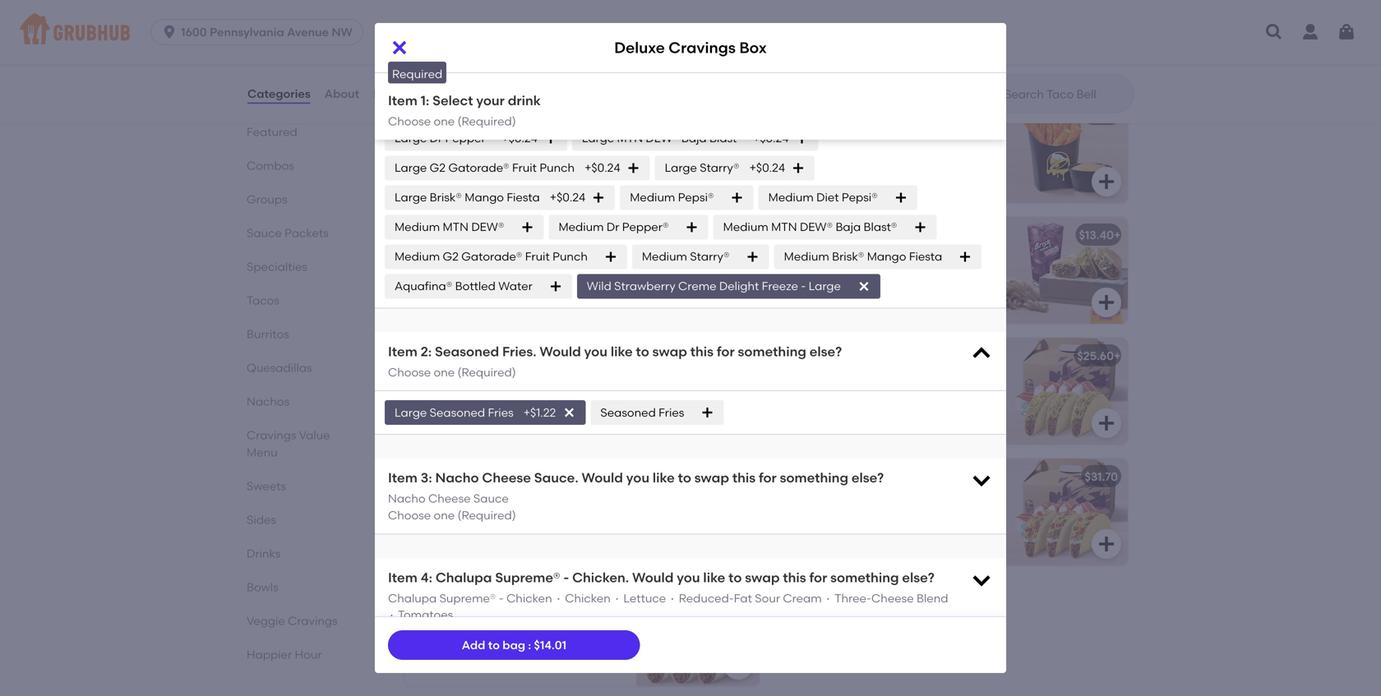 Task type: describe. For each thing, give the bounding box(es) containing it.
includes for soft
[[415, 493, 461, 507]]

2 select from the top
[[433, 93, 473, 109]]

blast® for medium mtn dew® baja blast®
[[864, 220, 898, 234]]

choose inside item 3: nacho cheese sauce. would you like to swap this for something else? nacho cheese sauce choose one (required)
[[388, 509, 431, 523]]

mtn for medium mtn dew® baja blast®
[[772, 220, 798, 234]]

happier hour
[[247, 648, 322, 662]]

+ for $25.62
[[746, 349, 753, 363]]

1 4 from the left
[[464, 372, 471, 386]]

nacho inside crispy nacho fries and nacho cheese sauce to dip.
[[546, 130, 582, 144]]

mexican
[[837, 147, 884, 161]]

medium pepsi®
[[630, 191, 714, 205]]

+$0.24 for large mtn dew® baja blast®
[[753, 131, 789, 145]]

reviews button
[[373, 64, 420, 123]]

seasoned down item 2: seasoned fries. would you like to swap this for something else? choose one (required)
[[601, 406, 656, 420]]

3:
[[421, 470, 432, 486]]

taco up includes 12 soft tacos supreme®.
[[493, 591, 521, 605]]

fries for large seasoned fries
[[488, 406, 514, 420]]

0 horizontal spatial deluxe cravings box
[[415, 231, 530, 245]]

freeze
[[762, 279, 799, 293]]

party up 'supreme®.'
[[523, 591, 554, 605]]

soft down soft taco party pack
[[477, 493, 500, 507]]

medium for medium diet pepsi®
[[769, 191, 814, 205]]

tacos: for crunchy
[[783, 389, 817, 403]]

1 horizontal spatial -
[[564, 570, 569, 586]]

&
[[445, 349, 454, 363]]

tacos for soft taco party pack
[[502, 493, 535, 507]]

reviews
[[373, 87, 419, 101]]

taco right "3:" at the left bottom
[[440, 470, 467, 484]]

:
[[528, 639, 531, 653]]

chalupa for supreme,
[[843, 251, 891, 265]]

party down medium
[[813, 349, 844, 363]]

burrito
[[457, 349, 495, 363]]

1 one from the top
[[434, 61, 455, 75]]

brisk® for large
[[430, 191, 462, 205]]

2 horizontal spatial box
[[837, 228, 857, 242]]

the for tacos,
[[892, 372, 910, 386]]

mtn for large mtn dew® baja blast®
[[617, 131, 643, 145]]

fruit for large g2 gatorade® fruit punch
[[512, 161, 537, 175]]

g2 for large
[[430, 161, 446, 175]]

+$0.24 for large pepsi®
[[476, 102, 512, 116]]

fruit for medium g2 gatorade® fruit punch
[[525, 250, 550, 264]]

$12.79 +
[[713, 228, 753, 242]]

pepsi® for medium pepsi®
[[678, 191, 714, 205]]

cheese inside the item 4: chalupa supreme® - chicken. would you like to swap this for something else? chalupa supreme® - chicken ∙ chicken ∙ lettuce ∙ reduced-fat sour cream ∙ three-cheese blend ∙ tomatoes
[[872, 592, 914, 606]]

∙ left three-
[[825, 592, 832, 606]]

medium g2 gatorade® fruit punch
[[395, 250, 588, 264]]

large for large brisk® mango fiesta
[[395, 191, 427, 205]]

item 4: chalupa supreme® - chicken. would you like to swap this for something else? chalupa supreme® - chicken ∙ chicken ∙ lettuce ∙ reduced-fat sour cream ∙ three-cheese blend ∙ tomatoes
[[388, 570, 949, 622]]

∙ up 'supreme®.'
[[555, 592, 562, 606]]

something inside the item 4: chalupa supreme® - chicken. would you like to swap this for something else? chalupa supreme® - chicken ∙ chicken ∙ lettuce ∙ reduced-fat sour cream ∙ three-cheese blend ∙ tomatoes
[[831, 570, 899, 586]]

about
[[325, 87, 359, 101]]

layer
[[460, 389, 488, 403]]

1 drink from the top
[[508, 39, 541, 55]]

large for large starry®
[[665, 161, 697, 175]]

three-
[[835, 592, 872, 606]]

chalupa for supreme®
[[436, 570, 492, 586]]

nacho up includes 12 soft tacos
[[436, 470, 479, 486]]

grilled cheese nacho fries - steak image
[[637, 0, 760, 82]]

one inside item 2: seasoned fries. would you like to swap this for something else? choose one (required)
[[434, 365, 455, 379]]

pack up your choice of 12 of the following tacos: crunchy or soft taco supremes®.
[[899, 470, 928, 484]]

medium for medium brisk® mango fiesta
[[784, 250, 830, 264]]

with
[[783, 147, 806, 161]]

wild strawberry creme delight freeze - large
[[587, 279, 841, 293]]

chicken.
[[573, 570, 629, 586]]

dr for large
[[430, 131, 443, 145]]

soft up includes 12 soft tacos
[[415, 470, 437, 484]]

choice for party
[[810, 372, 848, 386]]

this inside the item 4: chalupa supreme® - chicken. would you like to swap this for something else? chalupa supreme® - chicken ∙ chicken ∙ lettuce ∙ reduced-fat sour cream ∙ three-cheese blend ∙ tomatoes
[[783, 570, 807, 586]]

dip.
[[508, 147, 529, 161]]

fries.
[[503, 344, 537, 360]]

grilled cheese nacho fries - steak, spicy image
[[1005, 0, 1128, 82]]

your choice of 12 of the following tacos: crunchy or soft taco supremes®.
[[783, 493, 963, 541]]

2 vertical spatial -
[[499, 592, 504, 606]]

seller
[[448, 211, 475, 223]]

(required) inside item 3: nacho cheese sauce. would you like to swap this for something else? nacho cheese sauce choose one (required)
[[458, 509, 516, 523]]

item for like
[[388, 570, 418, 586]]

large seasoned fries
[[395, 406, 514, 420]]

$31.70
[[1085, 470, 1119, 484]]

crisp
[[830, 130, 857, 144]]

item for swap
[[388, 344, 418, 360]]

like inside the item 4: chalupa supreme® - chicken. would you like to swap this for something else? chalupa supreme® - chicken ∙ chicken ∙ lettuce ∙ reduced-fat sour cream ∙ three-cheese blend ∙ tomatoes
[[704, 570, 726, 586]]

$25.60
[[1078, 349, 1114, 363]]

nacho inside golden, crisp nacho fries seasoned with bold mexican spices and nacho cheese sauce for dipping.
[[859, 130, 897, 144]]

+ for $25.60
[[1114, 349, 1121, 363]]

supreme taco party pack image
[[1005, 459, 1128, 566]]

2:
[[421, 344, 432, 360]]

0 horizontal spatial box
[[509, 231, 530, 245]]

medium diet pepsi®
[[769, 191, 878, 205]]

(required) inside item 2: seasoned fries. would you like to swap this for something else? choose one (required)
[[458, 365, 516, 379]]

+$0.24 for large dr pepper®
[[502, 131, 538, 145]]

swap inside item 2: seasoned fries. would you like to swap this for something else? choose one (required)
[[653, 344, 688, 360]]

$25.60 +
[[1078, 349, 1121, 363]]

bottled
[[455, 279, 496, 293]]

sour
[[755, 592, 781, 606]]

includes 12 soft tacos
[[415, 493, 535, 507]]

pack up 'supreme®.'
[[557, 591, 585, 605]]

bowls
[[247, 581, 279, 595]]

2 vertical spatial chalupa
[[388, 592, 437, 606]]

2 4 from the left
[[584, 372, 590, 386]]

pack right fries.
[[551, 349, 580, 363]]

medium for medium pepsi®
[[630, 191, 676, 205]]

sauce inside golden, crisp nacho fries seasoned with bold mexican spices and nacho cheese sauce for dipping.
[[826, 164, 860, 178]]

pack up your choice of 12 of the following tacos: crunchy or soft tacos, crunchy or soft taco supremes®.
[[846, 349, 875, 363]]

svg image inside 1600 pennsylvania avenue nw 'button'
[[161, 24, 178, 40]]

would inside item 3: nacho cheese sauce. would you like to swap this for something else? nacho cheese sauce choose one (required)
[[582, 470, 623, 486]]

sauce inside item 3: nacho cheese sauce. would you like to swap this for something else? nacho cheese sauce choose one (required)
[[474, 492, 509, 506]]

cravings value menu
[[247, 429, 330, 460]]

includes 12 soft tacos supreme®.
[[415, 614, 596, 628]]

supreme soft taco party pack image
[[637, 580, 760, 687]]

1 horizontal spatial cheese
[[482, 470, 531, 486]]

quesadillas
[[247, 361, 312, 375]]

for inside golden, crisp nacho fries seasoned with bold mexican spices and nacho cheese sauce for dipping.
[[862, 164, 878, 178]]

fountain
[[832, 301, 879, 315]]

gatorade® for medium
[[462, 250, 523, 264]]

nacho up the large dr pepper®
[[450, 107, 488, 121]]

large mtn dew® baja blast®
[[582, 131, 744, 145]]

large for large g2 gatorade® fruit punch
[[395, 161, 427, 175]]

like inside item 2: seasoned fries. would you like to swap this for something else? choose one (required)
[[611, 344, 633, 360]]

and inside the includes a chalupa supreme, a beefy 5-layer burrito, a crunchy taco, cinnamon twists, and a medium fountain drink.
[[916, 285, 938, 299]]

fries for large nacho fries
[[491, 107, 517, 121]]

drink.
[[881, 301, 912, 315]]

0 horizontal spatial sauce
[[247, 226, 282, 240]]

1 select from the top
[[433, 39, 473, 55]]

you inside the item 4: chalupa supreme® - chicken. would you like to swap this for something else? chalupa supreme® - chicken ∙ chicken ∙ lettuce ∙ reduced-fat sour cream ∙ three-cheese blend ∙ tomatoes
[[677, 570, 700, 586]]

∙ down chicken.
[[614, 592, 621, 606]]

diet
[[817, 191, 839, 205]]

pepsi® for large pepsi®
[[430, 102, 466, 116]]

combos
[[247, 159, 294, 173]]

supreme,
[[894, 251, 948, 265]]

add
[[462, 639, 486, 653]]

taco party pack
[[783, 349, 875, 363]]

nacho inside golden, crisp nacho fries seasoned with bold mexican spices and nacho cheese sauce for dipping.
[[949, 147, 985, 161]]

1 item from the top
[[388, 39, 418, 55]]

tacos for supreme soft taco party pack
[[502, 614, 535, 628]]

large for large nacho fries
[[415, 107, 447, 121]]

medium starry®
[[642, 250, 730, 264]]

dr for medium
[[607, 220, 620, 234]]

taco & burrito cravings pack image
[[637, 338, 760, 445]]

4:
[[421, 570, 433, 586]]

1 vertical spatial or
[[833, 406, 845, 420]]

soft down supreme soft taco party pack
[[477, 614, 500, 628]]

1 chicken from the left
[[507, 592, 552, 606]]

and inside golden, crisp nacho fries seasoned with bold mexican spices and nacho cheese sauce for dipping.
[[924, 147, 947, 161]]

medium mtn dew®
[[395, 220, 505, 234]]

includes a chalupa supreme, a beefy 5-layer burrito, a crunchy taco, cinnamon twists, and a medium fountain drink.
[[783, 251, 963, 315]]

tomatoes
[[398, 608, 453, 622]]

party up includes 12 soft tacos
[[470, 470, 500, 484]]

dipping.
[[880, 164, 926, 178]]

fries down item 2: seasoned fries. would you like to swap this for something else? choose one (required)
[[659, 406, 685, 420]]

item 3: nacho cheese sauce. would you like to swap this for something else? nacho cheese sauce choose one (required)
[[388, 470, 884, 523]]

aquafina®
[[395, 279, 453, 293]]

taco up your choice of 12 of the following tacos: crunchy or soft taco supremes®.
[[836, 470, 864, 484]]

pepper® for large dr pepper®
[[445, 131, 492, 145]]

$32.92
[[715, 591, 750, 605]]

mtn for medium mtn dew®
[[443, 220, 469, 234]]

punch for medium g2 gatorade® fruit punch
[[553, 250, 588, 264]]

includes 4 crunchy tacos and 4 beefy 5-layer burritos
[[415, 372, 590, 403]]

starry® for medium starry®
[[690, 250, 730, 264]]

water
[[499, 279, 533, 293]]

2 chicken from the left
[[565, 592, 611, 606]]

pack left sauce. on the left bottom of page
[[503, 470, 532, 484]]

your for your choice of 12 of the following tacos: crunchy or soft tacos, crunchy or soft taco supremes®.
[[783, 372, 807, 386]]

veggie
[[247, 614, 285, 628]]

nacho down "3:" at the left bottom
[[388, 492, 426, 506]]

mango for large brisk® mango fiesta
[[465, 191, 504, 205]]

0 vertical spatial burritos
[[247, 327, 289, 341]]

+$0.24 for large brisk® mango fiesta
[[550, 191, 586, 205]]

one inside item 3: nacho cheese sauce. would you like to swap this for something else? nacho cheese sauce choose one (required)
[[434, 509, 455, 523]]

sauce.
[[534, 470, 579, 486]]

or for party
[[870, 510, 882, 524]]

pepper® for medium dr pepper®
[[622, 220, 669, 234]]

delight
[[720, 279, 759, 293]]

party up your choice of 12 of the following tacos: crunchy or soft taco supremes®.
[[866, 470, 897, 484]]

12 down soft taco party pack
[[464, 493, 475, 507]]

seasoned inside item 2: seasoned fries. would you like to swap this for something else? choose one (required)
[[435, 344, 499, 360]]

soft up includes 12 soft tacos supreme®.
[[468, 591, 491, 605]]

$25.62
[[710, 349, 746, 363]]

0 vertical spatial supreme®
[[495, 570, 561, 586]]

soft left tacos,
[[884, 389, 907, 403]]

cravings box
[[783, 228, 857, 242]]

large g2 gatorade® fruit punch
[[395, 161, 575, 175]]

featured
[[247, 125, 298, 139]]

sauce inside crispy nacho fries and nacho cheese sauce to dip.
[[457, 147, 491, 161]]

supreme for your
[[783, 470, 834, 484]]

2 choose from the top
[[388, 114, 431, 128]]

best
[[424, 211, 446, 223]]

to inside crispy nacho fries and nacho cheese sauce to dip.
[[494, 147, 505, 161]]

twists,
[[877, 285, 914, 299]]

something inside item 3: nacho cheese sauce. would you like to swap this for something else? nacho cheese sauce choose one (required)
[[780, 470, 849, 486]]

large for large pepsi®
[[395, 102, 427, 116]]

seasoned down layer
[[430, 406, 485, 420]]

blend
[[917, 592, 949, 606]]

beefy inside the includes a chalupa supreme, a beefy 5-layer burrito, a crunchy taco, cinnamon twists, and a medium fountain drink.
[[783, 268, 814, 282]]

large brisk® mango fiesta
[[395, 191, 540, 205]]

1 vertical spatial cheese
[[429, 492, 471, 506]]

5- inside the includes a chalupa supreme, a beefy 5-layer burrito, a crunchy taco, cinnamon twists, and a medium fountain drink.
[[817, 268, 829, 282]]

medium for medium starry®
[[642, 250, 688, 264]]

0 vertical spatial deluxe cravings box
[[615, 39, 767, 57]]

2 item from the top
[[388, 93, 418, 109]]

Search Taco Bell search field
[[1003, 86, 1129, 102]]

1 vertical spatial supreme®
[[440, 592, 496, 606]]

cheese inside crispy nacho fries and nacho cheese sauce to dip.
[[415, 147, 455, 161]]

supreme for includes
[[415, 591, 465, 605]]

seasoned
[[928, 130, 982, 144]]

your for your choice of 12 of the following tacos: crunchy or soft taco supremes®.
[[783, 493, 807, 507]]

for inside item 3: nacho cheese sauce. would you like to swap this for something else? nacho cheese sauce choose one (required)
[[759, 470, 777, 486]]

large pepsi®
[[395, 102, 466, 116]]

and inside includes 4 crunchy tacos and 4 beefy 5-layer burritos
[[559, 372, 581, 386]]

supreme taco party pack
[[783, 470, 928, 484]]

fries inside golden, crisp nacho fries seasoned with bold mexican spices and nacho cheese sauce for dipping.
[[900, 130, 925, 144]]

2 your from the top
[[477, 93, 505, 109]]

else? inside item 2: seasoned fries. would you like to swap this for something else? choose one (required)
[[810, 344, 842, 360]]



Task type: locate. For each thing, give the bounding box(es) containing it.
nacho up mexican
[[859, 130, 897, 144]]

0 horizontal spatial would
[[540, 344, 581, 360]]

0 vertical spatial the
[[892, 372, 910, 386]]

1 1: from the top
[[421, 39, 430, 55]]

like up the seasoned fries
[[611, 344, 633, 360]]

$13.40
[[1080, 228, 1114, 242]]

1 horizontal spatial you
[[627, 470, 650, 486]]

fries up crispy nacho fries and nacho cheese sauce to dip. at the top left of page
[[491, 107, 517, 121]]

supreme® up includes 12 soft tacos supreme®.
[[440, 592, 496, 606]]

large for large mtn dew® baja blast®
[[582, 131, 615, 145]]

2 horizontal spatial dew®
[[800, 220, 833, 234]]

to left bag
[[488, 639, 500, 653]]

dew® for large mtn dew® baja blast®
[[646, 131, 679, 145]]

svg image
[[390, 38, 410, 58], [518, 102, 531, 115], [544, 132, 558, 145], [792, 161, 805, 175], [729, 172, 748, 192], [592, 191, 606, 204], [731, 191, 744, 204], [895, 191, 908, 204], [521, 221, 534, 234], [959, 250, 972, 263], [549, 280, 562, 293], [1097, 293, 1117, 312], [971, 342, 994, 365], [563, 406, 576, 420], [1097, 535, 1117, 554]]

12 up add
[[464, 614, 475, 628]]

1 vertical spatial fruit
[[525, 250, 550, 264]]

1 horizontal spatial pepper®
[[622, 220, 669, 234]]

1 horizontal spatial beefy
[[783, 268, 814, 282]]

one up large pepsi®
[[434, 61, 455, 75]]

includes inside includes 4 crunchy tacos and 4 beefy 5-layer burritos
[[415, 372, 461, 386]]

(required) down taco & burrito cravings pack
[[458, 365, 516, 379]]

reduced-
[[679, 592, 734, 606]]

sauce
[[457, 147, 491, 161], [826, 164, 860, 178]]

pennsylvania
[[210, 25, 284, 39]]

blast®
[[710, 131, 744, 145], [864, 220, 898, 234]]

this inside item 2: seasoned fries. would you like to swap this for something else? choose one (required)
[[691, 344, 714, 360]]

something
[[738, 344, 807, 360], [780, 470, 849, 486], [831, 570, 899, 586]]

to inside the item 4: chalupa supreme® - chicken. would you like to swap this for something else? chalupa supreme® - chicken ∙ chicken ∙ lettuce ∙ reduced-fat sour cream ∙ three-cheese blend ∙ tomatoes
[[729, 570, 742, 586]]

4 item from the top
[[388, 470, 418, 486]]

0 vertical spatial your
[[783, 372, 807, 386]]

veggie cravings
[[247, 614, 338, 628]]

following inside your choice of 12 of the following tacos: crunchy or soft tacos, crunchy or soft taco supremes®.
[[913, 372, 963, 386]]

large dr pepper®
[[395, 131, 492, 145]]

1 horizontal spatial box
[[740, 39, 767, 57]]

specialties
[[247, 260, 308, 274]]

1 horizontal spatial brisk®
[[832, 250, 865, 264]]

categories button
[[247, 64, 311, 123]]

large
[[395, 102, 427, 116], [415, 107, 447, 121], [395, 131, 427, 145], [582, 131, 615, 145], [395, 161, 427, 175], [665, 161, 697, 175], [395, 191, 427, 205], [809, 279, 841, 293], [395, 406, 427, 420]]

medium up strawberry
[[642, 250, 688, 264]]

0 vertical spatial cheese
[[415, 147, 455, 161]]

dew® up medium g2 gatorade® fruit punch in the left of the page
[[472, 220, 505, 234]]

0 vertical spatial blast®
[[710, 131, 744, 145]]

2 horizontal spatial like
[[704, 570, 726, 586]]

2 horizontal spatial this
[[783, 570, 807, 586]]

0 vertical spatial this
[[691, 344, 714, 360]]

tacos: for supremes®.
[[783, 510, 817, 524]]

like left $26.82
[[653, 470, 675, 486]]

soft taco party pack image
[[637, 459, 760, 566]]

crispy nacho fries and nacho cheese sauce to dip.
[[415, 130, 582, 161]]

medium mtn dew® baja blast®
[[724, 220, 898, 234]]

1 following from the top
[[913, 372, 963, 386]]

0 vertical spatial sauce
[[457, 147, 491, 161]]

you
[[585, 344, 608, 360], [627, 470, 650, 486], [677, 570, 700, 586]]

$26.82
[[714, 470, 750, 484]]

supreme® up supreme soft taco party pack
[[495, 570, 561, 586]]

taco
[[415, 349, 442, 363], [783, 349, 811, 363], [872, 406, 900, 420], [440, 470, 467, 484], [836, 470, 864, 484], [909, 510, 936, 524], [493, 591, 521, 605]]

$13.40 +
[[1080, 228, 1121, 242]]

select up the large dr pepper®
[[433, 93, 473, 109]]

1 horizontal spatial sauce
[[474, 492, 509, 506]]

1 vertical spatial like
[[653, 470, 675, 486]]

0 horizontal spatial baja
[[682, 131, 707, 145]]

you inside item 2: seasoned fries. would you like to swap this for something else? choose one (required)
[[585, 344, 608, 360]]

includes down cravings box
[[783, 251, 830, 265]]

select
[[433, 39, 473, 55], [433, 93, 473, 109]]

for inside the item 4: chalupa supreme® - chicken. would you like to swap this for something else? chalupa supreme® - chicken ∙ chicken ∙ lettuce ∙ reduced-fat sour cream ∙ three-cheese blend ∙ tomatoes
[[810, 570, 828, 586]]

fries inside crispy nacho fries and nacho cheese sauce to dip.
[[493, 130, 519, 144]]

large for large seasoned fries
[[395, 406, 427, 420]]

0 vertical spatial nacho
[[546, 130, 582, 144]]

following
[[913, 372, 963, 386], [913, 493, 963, 507]]

+$0.24 for large g2 gatorade® fruit punch
[[585, 161, 621, 175]]

0 vertical spatial deluxe
[[615, 39, 665, 57]]

mango
[[465, 191, 504, 205], [868, 250, 907, 264]]

∙ left tomatoes
[[388, 608, 396, 622]]

dew® up large starry®
[[646, 131, 679, 145]]

baja for large mtn dew® baja blast®
[[682, 131, 707, 145]]

+ for $13.40
[[1114, 228, 1121, 242]]

2 horizontal spatial mtn
[[772, 220, 798, 234]]

punch right dip.
[[540, 161, 575, 175]]

5- inside includes 4 crunchy tacos and 4 beefy 5-layer burritos
[[449, 389, 460, 403]]

0 horizontal spatial supreme
[[415, 591, 465, 605]]

1 vertical spatial burritos
[[490, 389, 533, 403]]

1 vertical spatial starry®
[[690, 250, 730, 264]]

medium for medium g2 gatorade® fruit punch
[[395, 250, 440, 264]]

the for taco
[[892, 493, 910, 507]]

happier
[[247, 648, 292, 662]]

item inside the item 4: chalupa supreme® - chicken. would you like to swap this for something else? chalupa supreme® - chicken ∙ chicken ∙ lettuce ∙ reduced-fat sour cream ∙ three-cheese blend ∙ tomatoes
[[388, 570, 418, 586]]

$12.79
[[713, 228, 746, 242]]

0 horizontal spatial burritos
[[247, 327, 289, 341]]

tacos for taco & burrito cravings pack
[[523, 372, 556, 386]]

pepper® down large nacho fries
[[445, 131, 492, 145]]

fruit up water
[[525, 250, 550, 264]]

1 vertical spatial 5-
[[449, 389, 460, 403]]

mtn down large brisk® mango fiesta
[[443, 220, 469, 234]]

item left the 2:
[[388, 344, 418, 360]]

1 horizontal spatial mango
[[868, 250, 907, 264]]

would inside item 2: seasoned fries. would you like to swap this for something else? choose one (required)
[[540, 344, 581, 360]]

2 choice from the top
[[810, 493, 848, 507]]

avenue
[[287, 25, 329, 39]]

1 vertical spatial following
[[913, 493, 963, 507]]

3 choose from the top
[[388, 365, 431, 379]]

1 vertical spatial swap
[[695, 470, 730, 486]]

0 horizontal spatial chicken
[[507, 592, 552, 606]]

svg image
[[1265, 22, 1285, 42], [1337, 22, 1357, 42], [161, 24, 178, 40], [729, 51, 748, 71], [1097, 51, 1117, 71], [796, 132, 809, 145], [627, 161, 640, 175], [1097, 172, 1117, 192], [686, 221, 699, 234], [914, 221, 927, 234], [604, 250, 618, 263], [747, 250, 760, 263], [858, 280, 871, 293], [729, 293, 748, 312], [701, 406, 714, 420], [1097, 414, 1117, 433], [971, 469, 994, 492], [729, 535, 748, 554], [971, 569, 994, 592], [729, 655, 748, 675]]

1 item 1: select your drink choose one (required) from the top
[[388, 39, 541, 75]]

+$0.24 for large starry®
[[750, 161, 786, 175]]

crunchy
[[915, 268, 963, 282], [473, 372, 521, 386], [820, 389, 867, 403], [783, 406, 830, 420], [820, 510, 867, 524]]

taco down medium
[[783, 349, 811, 363]]

1 vertical spatial beefy
[[415, 389, 446, 403]]

+ for $4.01
[[1114, 107, 1121, 121]]

required
[[392, 67, 443, 81]]

1 horizontal spatial else?
[[852, 470, 884, 486]]

something up your choice of 12 of the following tacos: crunchy or soft taco supremes®.
[[780, 470, 849, 486]]

packets
[[285, 226, 329, 240]]

would right fries.
[[540, 344, 581, 360]]

hour
[[295, 648, 322, 662]]

2 vertical spatial this
[[783, 570, 807, 586]]

for down mexican
[[862, 164, 878, 178]]

item inside item 2: seasoned fries. would you like to swap this for something else? choose one (required)
[[388, 344, 418, 360]]

sweets
[[247, 480, 286, 494]]

12
[[864, 372, 875, 386], [464, 493, 475, 507], [864, 493, 875, 507], [464, 614, 475, 628]]

includes inside the includes a chalupa supreme, a beefy 5-layer burrito, a crunchy taco, cinnamon twists, and a medium fountain drink.
[[783, 251, 830, 265]]

bag
[[503, 639, 526, 653]]

supremes®. down tacos,
[[902, 406, 966, 420]]

crispy
[[415, 130, 450, 144]]

cheese
[[482, 470, 531, 486], [429, 492, 471, 506], [872, 592, 914, 606]]

supreme up your choice of 12 of the following tacos: crunchy or soft taco supremes®.
[[783, 470, 834, 484]]

choose up reviews
[[388, 61, 431, 75]]

0 horizontal spatial mtn
[[443, 220, 469, 234]]

1 vertical spatial your
[[783, 493, 807, 507]]

lettuce
[[624, 592, 666, 606]]

2 item 1: select your drink choose one (required) from the top
[[388, 93, 541, 128]]

1 horizontal spatial dew®
[[646, 131, 679, 145]]

2 vertical spatial something
[[831, 570, 899, 586]]

baja for medium mtn dew® baja blast®
[[836, 220, 861, 234]]

2 vertical spatial or
[[870, 510, 882, 524]]

1 horizontal spatial supremes®.
[[902, 406, 966, 420]]

else? inside the item 4: chalupa supreme® - chicken. would you like to swap this for something else? chalupa supreme® - chicken ∙ chicken ∙ lettuce ∙ reduced-fat sour cream ∙ three-cheese blend ∙ tomatoes
[[903, 570, 935, 586]]

to left dip.
[[494, 147, 505, 161]]

0 vertical spatial your
[[477, 39, 505, 55]]

$25.62 +
[[710, 349, 753, 363]]

fries for crispy nacho fries and nacho cheese sauce to dip.
[[493, 130, 519, 144]]

0 horizontal spatial blast®
[[710, 131, 744, 145]]

1 the from the top
[[892, 372, 910, 386]]

would right sauce. on the left bottom of page
[[582, 470, 623, 486]]

1600 pennsylvania avenue nw button
[[151, 19, 370, 45]]

2 horizontal spatial -
[[801, 279, 806, 293]]

for inside item 2: seasoned fries. would you like to swap this for something else? choose one (required)
[[717, 344, 735, 360]]

3 item from the top
[[388, 344, 418, 360]]

crunchy inside includes 4 crunchy tacos and 4 beefy 5-layer burritos
[[473, 372, 521, 386]]

gatorade® up bottled
[[462, 250, 523, 264]]

2 vertical spatial you
[[677, 570, 700, 586]]

for down wild strawberry creme delight freeze - large
[[717, 344, 735, 360]]

brisk® for medium
[[832, 250, 865, 264]]

golden,
[[783, 130, 827, 144]]

taco up supreme taco party pack
[[872, 406, 900, 420]]

dew® for medium mtn dew®
[[472, 220, 505, 234]]

the down supreme taco party pack
[[892, 493, 910, 507]]

0 horizontal spatial fiesta
[[507, 191, 540, 205]]

seasoned
[[435, 344, 499, 360], [430, 406, 485, 420], [601, 406, 656, 420]]

tacos inside includes 4 crunchy tacos and 4 beefy 5-layer burritos
[[523, 372, 556, 386]]

1 horizontal spatial cheese
[[783, 164, 823, 178]]

0 horizontal spatial 4
[[464, 372, 471, 386]]

creme
[[679, 279, 717, 293]]

dew® for medium mtn dew® baja blast®
[[800, 220, 833, 234]]

burritos inside includes 4 crunchy tacos and 4 beefy 5-layer burritos
[[490, 389, 533, 403]]

gatorade® up large brisk® mango fiesta
[[449, 161, 510, 175]]

+$1.22
[[524, 406, 556, 420]]

like inside item 3: nacho cheese sauce. would you like to swap this for something else? nacho cheese sauce choose one (required)
[[653, 470, 675, 486]]

1 vertical spatial deluxe
[[415, 231, 453, 245]]

2 tacos: from the top
[[783, 510, 817, 524]]

item 1: select your drink choose one (required) up large nacho fries
[[388, 39, 541, 75]]

mtn down medium diet pepsi®
[[772, 220, 798, 234]]

1 vertical spatial item 1: select your drink choose one (required)
[[388, 93, 541, 128]]

2 (required) from the top
[[458, 114, 516, 128]]

fiesta for large brisk® mango fiesta
[[507, 191, 540, 205]]

something down medium
[[738, 344, 807, 360]]

4 choose from the top
[[388, 509, 431, 523]]

medium up medium mtn dew® baja blast®
[[769, 191, 814, 205]]

5- up large seasoned fries
[[449, 389, 460, 403]]

for
[[862, 164, 878, 178], [717, 344, 735, 360], [759, 470, 777, 486], [810, 570, 828, 586]]

fiesta
[[507, 191, 540, 205], [910, 250, 943, 264]]

blast® for large mtn dew® baja blast®
[[710, 131, 744, 145]]

cinnamon
[[816, 285, 875, 299]]

2 1: from the top
[[421, 93, 430, 109]]

tacos: down supreme taco party pack
[[783, 510, 817, 524]]

1 vertical spatial sauce
[[474, 492, 509, 506]]

g2 down the large dr pepper®
[[430, 161, 446, 175]]

sauce down soft taco party pack
[[474, 492, 509, 506]]

party
[[813, 349, 844, 363], [470, 470, 500, 484], [866, 470, 897, 484], [523, 591, 554, 605]]

or for pack
[[870, 389, 882, 403]]

2 horizontal spatial pepsi®
[[842, 191, 878, 205]]

1 horizontal spatial deluxe cravings box
[[615, 39, 767, 57]]

medium up "aquafina®"
[[395, 250, 440, 264]]

starry® for large starry®
[[700, 161, 740, 175]]

0 vertical spatial or
[[870, 389, 882, 403]]

burrito,
[[862, 268, 902, 282]]

chalupa right "4:" on the left of the page
[[436, 570, 492, 586]]

the inside your choice of 12 of the following tacos: crunchy or soft taco supremes®.
[[892, 493, 910, 507]]

4 (required) from the top
[[458, 509, 516, 523]]

of
[[851, 372, 862, 386], [878, 372, 889, 386], [851, 493, 862, 507], [878, 493, 889, 507]]

sides
[[247, 513, 276, 527]]

swap
[[653, 344, 688, 360], [695, 470, 730, 486], [745, 570, 780, 586]]

gatorade® for large
[[449, 161, 510, 175]]

the inside your choice of 12 of the following tacos: crunchy or soft tacos, crunchy or soft taco supremes®.
[[892, 372, 910, 386]]

2 your from the top
[[783, 493, 807, 507]]

fiesta for medium brisk® mango fiesta
[[910, 250, 943, 264]]

item for to
[[388, 470, 418, 486]]

the
[[892, 372, 910, 386], [892, 493, 910, 507]]

1 horizontal spatial would
[[582, 470, 623, 486]]

12 inside your choice of 12 of the following tacos: crunchy or soft tacos, crunchy or soft taco supremes®.
[[864, 372, 875, 386]]

beefy inside includes 4 crunchy tacos and 4 beefy 5-layer burritos
[[415, 389, 446, 403]]

one down includes 12 soft tacos
[[434, 509, 455, 523]]

tacos up +$1.22
[[523, 372, 556, 386]]

item left "3:" at the left bottom
[[388, 470, 418, 486]]

item inside item 3: nacho cheese sauce. would you like to swap this for something else? nacho cheese sauce choose one (required)
[[388, 470, 418, 486]]

2 drink from the top
[[508, 93, 541, 109]]

1 vertical spatial this
[[733, 470, 756, 486]]

0 vertical spatial following
[[913, 372, 963, 386]]

tacos up add to bag : $14.01
[[502, 614, 535, 628]]

choice inside your choice of 12 of the following tacos: crunchy or soft taco supremes®.
[[810, 493, 848, 507]]

nacho inside crispy nacho fries and nacho cheese sauce to dip.
[[453, 130, 490, 144]]

1 vertical spatial supremes®.
[[783, 527, 847, 541]]

includes for taco
[[415, 372, 461, 386]]

main navigation navigation
[[0, 0, 1382, 64]]

taco & burrito cravings pack
[[415, 349, 580, 363]]

chicken down chicken.
[[565, 592, 611, 606]]

supreme up tomatoes
[[415, 591, 465, 605]]

dew® down medium diet pepsi®
[[800, 220, 833, 234]]

0 vertical spatial cheese
[[482, 470, 531, 486]]

you inside item 3: nacho cheese sauce. would you like to swap this for something else? nacho cheese sauce choose one (required)
[[627, 470, 650, 486]]

tacos down the specialties
[[247, 294, 280, 308]]

layer
[[829, 268, 860, 282]]

supreme soft taco party pack
[[415, 591, 585, 605]]

medium up delight
[[724, 220, 769, 234]]

this inside item 3: nacho cheese sauce. would you like to swap this for something else? nacho cheese sauce choose one (required)
[[733, 470, 756, 486]]

medium for medium mtn dew®
[[395, 220, 440, 234]]

chicken
[[507, 592, 552, 606], [565, 592, 611, 606]]

2 the from the top
[[892, 493, 910, 507]]

chalupa inside the includes a chalupa supreme, a beefy 5-layer burrito, a crunchy taco, cinnamon twists, and a medium fountain drink.
[[843, 251, 891, 265]]

1 horizontal spatial fiesta
[[910, 250, 943, 264]]

sauce down mexican
[[826, 164, 860, 178]]

- left chicken.
[[564, 570, 569, 586]]

taco inside your choice of 12 of the following tacos: crunchy or soft taco supremes®.
[[909, 510, 936, 524]]

tacos: inside your choice of 12 of the following tacos: crunchy or soft taco supremes®.
[[783, 510, 817, 524]]

+ for $12.79
[[746, 228, 753, 242]]

taco left &
[[415, 349, 442, 363]]

1 vertical spatial punch
[[553, 250, 588, 264]]

seasoned right the 2:
[[435, 344, 499, 360]]

supreme®.
[[538, 614, 596, 628]]

medium for medium dr pepper®
[[559, 220, 604, 234]]

choice for taco
[[810, 493, 848, 507]]

sauce packets
[[247, 226, 329, 240]]

1 vertical spatial would
[[582, 470, 623, 486]]

1 vertical spatial brisk®
[[832, 250, 865, 264]]

deluxe cravings box image
[[637, 217, 760, 324]]

item 2: seasoned fries. would you like to swap this for something else? choose one (required)
[[388, 344, 842, 379]]

nacho fries image
[[1005, 96, 1128, 203]]

0 vertical spatial fiesta
[[507, 191, 540, 205]]

large nacho fries image
[[637, 96, 760, 203]]

2 one from the top
[[434, 114, 455, 128]]

choice inside your choice of 12 of the following tacos: crunchy or soft tacos, crunchy or soft taco supremes®.
[[810, 372, 848, 386]]

spices
[[887, 147, 922, 161]]

would inside the item 4: chalupa supreme® - chicken. would you like to swap this for something else? chalupa supreme® - chicken ∙ chicken ∙ lettuce ∙ reduced-fat sour cream ∙ three-cheese blend ∙ tomatoes
[[633, 570, 674, 586]]

large nacho fries
[[415, 107, 517, 121]]

swap inside the item 4: chalupa supreme® - chicken. would you like to swap this for something else? chalupa supreme® - chicken ∙ chicken ∙ lettuce ∙ reduced-fat sour cream ∙ three-cheese blend ∙ tomatoes
[[745, 570, 780, 586]]

12 down supreme taco party pack
[[864, 493, 875, 507]]

something inside item 2: seasoned fries. would you like to swap this for something else? choose one (required)
[[738, 344, 807, 360]]

blast® up large starry®
[[710, 131, 744, 145]]

includes for supreme
[[415, 614, 461, 628]]

mango for medium brisk® mango fiesta
[[868, 250, 907, 264]]

following for taco
[[913, 493, 963, 507]]

to inside item 3: nacho cheese sauce. would you like to swap this for something else? nacho cheese sauce choose one (required)
[[678, 470, 692, 486]]

else? inside item 3: nacho cheese sauce. would you like to swap this for something else? nacho cheese sauce choose one (required)
[[852, 470, 884, 486]]

beefy
[[783, 268, 814, 282], [415, 389, 446, 403]]

else? down medium
[[810, 344, 842, 360]]

one
[[434, 61, 455, 75], [434, 114, 455, 128], [434, 365, 455, 379], [434, 509, 455, 523]]

cravings inside cravings value menu
[[247, 429, 297, 443]]

1 vertical spatial chalupa
[[436, 570, 492, 586]]

groups
[[247, 192, 288, 206]]

or left tacos,
[[870, 389, 882, 403]]

0 horizontal spatial pepsi®
[[430, 102, 466, 116]]

nachos
[[247, 395, 290, 409]]

1 (required) from the top
[[458, 61, 516, 75]]

or inside your choice of 12 of the following tacos: crunchy or soft taco supremes®.
[[870, 510, 882, 524]]

soft down the taco party pack
[[847, 406, 870, 420]]

bold
[[809, 147, 834, 161]]

to inside item 2: seasoned fries. would you like to swap this for something else? choose one (required)
[[636, 344, 650, 360]]

5- up cinnamon
[[817, 268, 829, 282]]

swap inside item 3: nacho cheese sauce. would you like to swap this for something else? nacho cheese sauce choose one (required)
[[695, 470, 730, 486]]

fries up spices
[[900, 130, 925, 144]]

0 horizontal spatial this
[[691, 344, 714, 360]]

mango down large g2 gatorade® fruit punch
[[465, 191, 504, 205]]

medium brisk® mango fiesta
[[784, 250, 943, 264]]

aquafina® bottled water
[[395, 279, 533, 293]]

3 one from the top
[[434, 365, 455, 379]]

cheese left blend
[[872, 592, 914, 606]]

your inside your choice of 12 of the following tacos: crunchy or soft tacos, crunchy or soft taco supremes®.
[[783, 372, 807, 386]]

cheese
[[415, 147, 455, 161], [783, 164, 823, 178]]

tacos
[[247, 294, 280, 308], [523, 372, 556, 386], [502, 493, 535, 507], [502, 614, 535, 628]]

about button
[[324, 64, 360, 123]]

0 vertical spatial 5-
[[817, 268, 829, 282]]

best seller
[[424, 211, 475, 223]]

(required) up crispy nacho fries and nacho cheese sauce to dip. at the top left of page
[[458, 114, 516, 128]]

0 horizontal spatial swap
[[653, 344, 688, 360]]

12 inside your choice of 12 of the following tacos: crunchy or soft taco supremes®.
[[864, 493, 875, 507]]

1 horizontal spatial 5-
[[817, 268, 829, 282]]

soft inside your choice of 12 of the following tacos: crunchy or soft taco supremes®.
[[884, 510, 907, 524]]

taco inside your choice of 12 of the following tacos: crunchy or soft tacos, crunchy or soft taco supremes®.
[[872, 406, 900, 420]]

1 vertical spatial drink
[[508, 93, 541, 109]]

drink
[[508, 39, 541, 55], [508, 93, 541, 109]]

0 vertical spatial choice
[[810, 372, 848, 386]]

tacos: down the taco party pack
[[783, 389, 817, 403]]

choose inside item 2: seasoned fries. would you like to swap this for something else? choose one (required)
[[388, 365, 431, 379]]

and inside crispy nacho fries and nacho cheese sauce to dip.
[[521, 130, 544, 144]]

1 vertical spatial you
[[627, 470, 650, 486]]

1 vertical spatial -
[[564, 570, 569, 586]]

4 one from the top
[[434, 509, 455, 523]]

large for large dr pepper®
[[395, 131, 427, 145]]

pack
[[551, 349, 580, 363], [846, 349, 875, 363], [503, 470, 532, 484], [899, 470, 928, 484], [557, 591, 585, 605]]

0 horizontal spatial sauce
[[457, 147, 491, 161]]

else? up blend
[[903, 570, 935, 586]]

1 your from the top
[[783, 372, 807, 386]]

2 vertical spatial swap
[[745, 570, 780, 586]]

0 vertical spatial g2
[[430, 161, 446, 175]]

fruit
[[512, 161, 537, 175], [525, 250, 550, 264]]

g2 for medium
[[443, 250, 459, 264]]

1 tacos: from the top
[[783, 389, 817, 403]]

for right $26.82
[[759, 470, 777, 486]]

following for tacos,
[[913, 372, 963, 386]]

2 following from the top
[[913, 493, 963, 507]]

includes for cravings
[[783, 251, 830, 265]]

nacho
[[546, 130, 582, 144], [949, 147, 985, 161]]

0 horizontal spatial 5-
[[449, 389, 460, 403]]

1 vertical spatial something
[[780, 470, 849, 486]]

the up tacos,
[[892, 372, 910, 386]]

add to bag : $14.01
[[462, 639, 567, 653]]

1 vertical spatial your
[[477, 93, 505, 109]]

1 choice from the top
[[810, 372, 848, 386]]

seasoned fries
[[601, 406, 685, 420]]

supremes®. inside your choice of 12 of the following tacos: crunchy or soft taco supremes®.
[[783, 527, 847, 541]]

and down taco & burrito cravings pack
[[559, 372, 581, 386]]

∙ right the lettuce
[[669, 592, 676, 606]]

drinks
[[247, 547, 281, 561]]

1 vertical spatial 1:
[[421, 93, 430, 109]]

choice down supreme taco party pack
[[810, 493, 848, 507]]

tacos: inside your choice of 12 of the following tacos: crunchy or soft tacos, crunchy or soft taco supremes®.
[[783, 389, 817, 403]]

tacos:
[[783, 389, 817, 403], [783, 510, 817, 524]]

brisk® up best seller
[[430, 191, 462, 205]]

0 horizontal spatial brisk®
[[430, 191, 462, 205]]

punch for large g2 gatorade® fruit punch
[[540, 161, 575, 175]]

1 your from the top
[[477, 39, 505, 55]]

1 vertical spatial tacos:
[[783, 510, 817, 524]]

cheese inside golden, crisp nacho fries seasoned with bold mexican spices and nacho cheese sauce for dipping.
[[783, 164, 823, 178]]

0 vertical spatial gatorade®
[[449, 161, 510, 175]]

2 horizontal spatial you
[[677, 570, 700, 586]]

and up dip.
[[521, 130, 544, 144]]

sauce
[[247, 226, 282, 240], [474, 492, 509, 506]]

0 vertical spatial tacos:
[[783, 389, 817, 403]]

following inside your choice of 12 of the following tacos: crunchy or soft taco supremes®.
[[913, 493, 963, 507]]

for up cream
[[810, 570, 828, 586]]

0 horizontal spatial else?
[[810, 344, 842, 360]]

$4.01
[[1086, 107, 1114, 121]]

1: down required
[[421, 93, 430, 109]]

$4.01 +
[[1086, 107, 1121, 121]]

medium
[[630, 191, 676, 205], [769, 191, 814, 205], [395, 220, 440, 234], [559, 220, 604, 234], [724, 220, 769, 234], [395, 250, 440, 264], [642, 250, 688, 264], [784, 250, 830, 264]]

1 horizontal spatial blast®
[[864, 220, 898, 234]]

- up medium
[[801, 279, 806, 293]]

medium for medium mtn dew® baja blast®
[[724, 220, 769, 234]]

cravings box image
[[1005, 217, 1128, 324]]

2 vertical spatial else?
[[903, 570, 935, 586]]

4
[[464, 372, 471, 386], [584, 372, 590, 386]]

0 vertical spatial baja
[[682, 131, 707, 145]]

your inside your choice of 12 of the following tacos: crunchy or soft taco supremes®.
[[783, 493, 807, 507]]

crunchy inside the includes a chalupa supreme, a beefy 5-layer burrito, a crunchy taco, cinnamon twists, and a medium fountain drink.
[[915, 268, 963, 282]]

you up reduced-
[[677, 570, 700, 586]]

would up the lettuce
[[633, 570, 674, 586]]

3 (required) from the top
[[458, 365, 516, 379]]

starry®
[[700, 161, 740, 175], [690, 250, 730, 264]]

supremes®. inside your choice of 12 of the following tacos: crunchy or soft tacos, crunchy or soft taco supremes®.
[[902, 406, 966, 420]]

1 choose from the top
[[388, 61, 431, 75]]

1 vertical spatial fiesta
[[910, 250, 943, 264]]

burritos up +$1.22
[[490, 389, 533, 403]]

0 horizontal spatial cheese
[[415, 147, 455, 161]]

0 vertical spatial item 1: select your drink choose one (required)
[[388, 39, 541, 75]]

1 vertical spatial sauce
[[826, 164, 860, 178]]

you down wild
[[585, 344, 608, 360]]

pepsi® up the large dr pepper®
[[430, 102, 466, 116]]

5 item from the top
[[388, 570, 418, 586]]

dr down large pepsi®
[[430, 131, 443, 145]]

deluxe cravings box
[[615, 39, 767, 57], [415, 231, 530, 245]]

taco down supreme taco party pack
[[909, 510, 936, 524]]

taco party pack image
[[1005, 338, 1128, 445]]

beefy up large seasoned fries
[[415, 389, 446, 403]]

crunchy inside your choice of 12 of the following tacos: crunchy or soft taco supremes®.
[[820, 510, 867, 524]]

1 horizontal spatial burritos
[[490, 389, 533, 403]]

supremes®.
[[902, 406, 966, 420], [783, 527, 847, 541]]

sauce down groups
[[247, 226, 282, 240]]

1:
[[421, 39, 430, 55], [421, 93, 430, 109]]



Task type: vqa. For each thing, say whether or not it's contained in the screenshot.
the Specialties
yes



